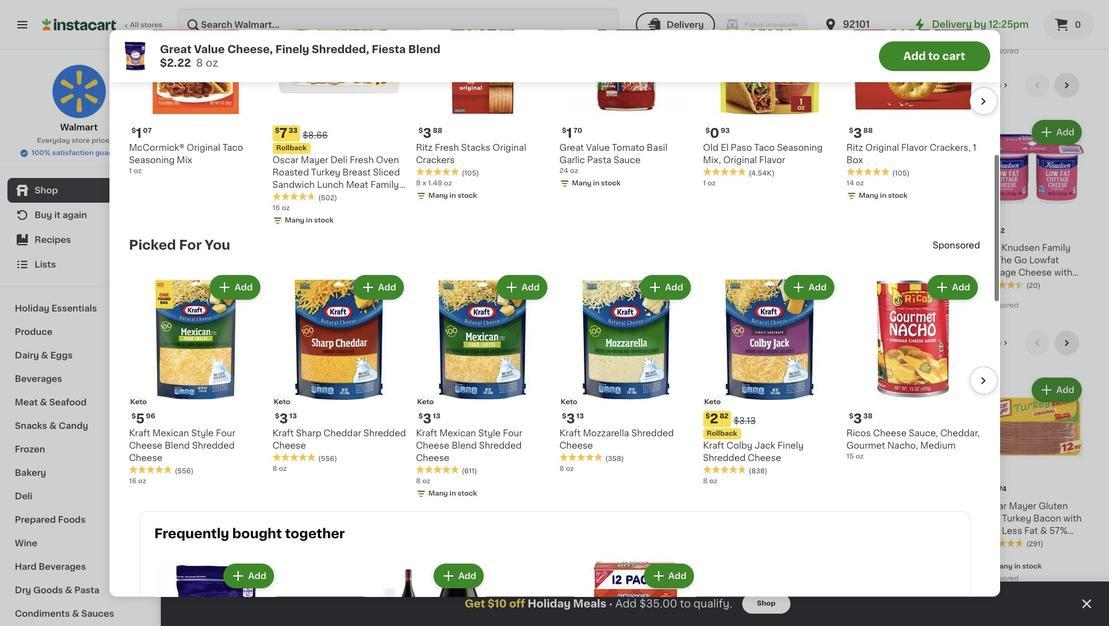 Task type: describe. For each thing, give the bounding box(es) containing it.
frequently bought together
[[154, 528, 345, 541]]

fiesta for great value cheese, finely shredded, fiesta blend 8 oz
[[261, 256, 287, 265]]

0 horizontal spatial meat
[[15, 398, 38, 407]]

1 horizontal spatial less
[[1002, 527, 1022, 536]]

fresh inside oscar mayer deli fresh oven roasted turkey breast sliced sandwich lunch meat family size
[[350, 156, 374, 165]]

16 oz for kraft mexican style four cheese blend shredded cheese
[[129, 478, 146, 485]]

about for $2.67 / lb about 4.37 lb / package
[[186, 569, 206, 575]]

chicken inside freshness guaranteed chicken breast tenderloins $3.94 / lb
[[299, 515, 335, 523]]

many inside 24 ct many in stock
[[425, 293, 445, 300]]

1 (104) from the left
[[799, 13, 817, 20]]

great for great value tomato basil garlic pasta sauce 24 oz
[[559, 143, 584, 152]]

82
[[720, 413, 729, 420]]

blend inside 'great value cheese, finely shredded, fiesta blend $2.22 8 oz'
[[408, 44, 440, 54]]

$ inside $ 4 72
[[415, 486, 420, 493]]

& inside great value colby & monterey jack deli style sliced cheese 7.5 oz
[[948, 244, 955, 253]]

(1.03k)
[[458, 271, 483, 277]]

cheese inside ricos cheese sauce, cheddar, gourmet nacho, medium 15 oz
[[873, 429, 907, 438]]

everyday store prices link
[[37, 136, 121, 146]]

on
[[981, 256, 994, 265]]

1 down mix,
[[703, 180, 706, 187]]

sauce
[[614, 156, 641, 165]]

item carousel region containing cheese
[[186, 73, 1084, 321]]

foster for foster farms fresh & natural no antibiotics chicken thighs
[[640, 502, 668, 511]]

kraft inside kraft colby jack finely shredded cheese
[[703, 442, 724, 450]]

x for 1.48
[[422, 180, 426, 187]]

cheese inside kraft mozzarella shredded cheese
[[559, 442, 593, 450]]

$ 2 82 $3.13
[[705, 413, 756, 426]]

x for 2
[[192, 23, 196, 30]]

lists
[[35, 260, 56, 269]]

38
[[863, 413, 873, 420]]

13 for sharp
[[289, 413, 297, 420]]

lb inside freshness guaranteed chicken breast tenderloins $3.94 / lb
[[326, 539, 332, 546]]

$2.22
[[160, 58, 191, 67]]

fresh for foster farms fresh & natural no antibiotics chicken thighs
[[699, 502, 723, 511]]

dairy & eggs
[[15, 351, 73, 360]]

chicken inside foster farms fresh & natural no antibiotics chicken thighs
[[640, 527, 675, 536]]

ritz for ritz original flavor crackers, 1 box
[[846, 143, 863, 152]]

deli inside oscar mayer deli fresh oven roasted turkey breast sliced sandwich lunch meat family size
[[330, 156, 347, 165]]

cheese inside r.w. knudsen family on the go lowfat cottage cheese with 2% milkfat
[[1018, 269, 1052, 277]]

$2.46 element
[[867, 226, 971, 242]]

item carousel region containing 1
[[112, 0, 997, 233]]

oz inside mccormick® original taco seasoning mix 1 oz
[[134, 168, 142, 174]]

knudsen
[[1001, 244, 1040, 253]]

jennie-o turkey, ground, 93%/7%
[[526, 502, 601, 523]]

kraft sharp cheddar shredded cheese
[[272, 429, 406, 450]]

turkey for oscar
[[1002, 515, 1031, 523]]

1 23 oz from the left
[[526, 23, 545, 30]]

in inside 24 ct many in stock
[[446, 293, 453, 300]]

kraft mexican style four cheese blend shredded cheese for 5
[[129, 429, 235, 463]]

add to cart button
[[879, 41, 990, 71]]

flavor inside old el paso taco seasoning mix, original flavor
[[759, 156, 785, 165]]

delivery button
[[636, 12, 715, 37]]

shredded inside kraft colby jack finely shredded cheese
[[703, 454, 746, 463]]

bakery link
[[7, 461, 150, 485]]

lb right 2.19
[[677, 561, 684, 568]]

$ 5 96
[[131, 413, 155, 426]]

2 18 from the left
[[981, 23, 988, 30]]

farms for 3
[[897, 502, 924, 511]]

with inside r.w. knudsen family on the go lowfat cottage cheese with 2% milkfat
[[1054, 269, 1072, 277]]

(50+) for 4
[[977, 339, 1001, 348]]

$ 0 93
[[705, 127, 730, 140]]

1 vertical spatial 4
[[420, 486, 429, 499]]

antibiotics
[[688, 515, 735, 523]]

style inside 3 kraft mexican style four cheese blend shredded cheese
[[361, 244, 384, 253]]

fiesta for great value cheese, finely shredded, fiesta blend $2.22 8 oz
[[372, 44, 406, 54]]

oscar mayer deli fresh oven roasted turkey breast sliced sandwich lunch meat family size
[[272, 156, 400, 202]]

value for $2.22
[[194, 44, 225, 54]]

get $10 off holiday meals • add $35.00 to qualify.
[[465, 599, 732, 609]]

item carousel region containing 5
[[112, 268, 997, 507]]

bakery
[[15, 469, 46, 477]]

oz inside great value colby & monterey jack deli style sliced cheese 7.5 oz
[[879, 280, 887, 287]]

value for oz
[[780, 244, 804, 253]]

drumsticks
[[753, 527, 803, 536]]

$10
[[488, 599, 507, 609]]

32 oz
[[640, 280, 658, 287]]

oz inside 'great value cheese, finely shredded, fiesta blend $2.22 8 oz'
[[206, 58, 218, 67]]

14
[[846, 180, 854, 187]]

about for $2.84 / lb about 2.19 lb / package
[[640, 561, 661, 568]]

lunch
[[317, 181, 344, 189]]

0 horizontal spatial rollback
[[189, 511, 220, 518]]

0 vertical spatial 4
[[186, 23, 190, 30]]

1 left 07
[[136, 127, 142, 140]]

$2.82 original price: $3.13 element
[[703, 411, 837, 427]]

1 vertical spatial pasta
[[74, 586, 99, 595]]

product group containing 4
[[413, 376, 516, 550]]

walmart
[[60, 123, 98, 132]]

seafood
[[49, 398, 87, 407]]

0 horizontal spatial 0
[[710, 127, 719, 140]]

frozen
[[15, 445, 45, 454]]

cheese inside kraft sharp cheddar shredded cheese
[[272, 442, 306, 450]]

1 23 from the left
[[526, 23, 535, 30]]

view for (1.03k)
[[942, 81, 963, 90]]

breast inside oscar mayer deli fresh oven roasted turkey breast sliced sandwich lunch meat family size
[[343, 168, 371, 177]]

breast inside freshness guaranteed chicken breast tenderloins $3.94 / lb
[[337, 515, 365, 523]]

mozzarella inside kraft mozzarella shredded cheese
[[583, 429, 629, 438]]

7
[[279, 127, 287, 140]]

great for great value colby & monterey jack deli style sliced cheese 7.5 oz
[[867, 244, 891, 253]]

$ 3 13 for mexican
[[418, 413, 440, 426]]

16 oz for r.w. knudsen family on the go lowfat cottage cheese with 2% milkfat
[[981, 293, 998, 300]]

& inside dairy & eggs link
[[41, 351, 48, 360]]

3 12
[[988, 227, 1005, 240]]

1 (438) from the left
[[572, 13, 591, 20]]

foster for foster farms fresh & natural 3 boneless & skinless chicken breast fillets
[[867, 502, 895, 511]]

all for (1.03k)
[[965, 81, 975, 90]]

3 for kraft mozzarella shredded cheese
[[566, 413, 575, 426]]

7.5
[[867, 280, 877, 287]]

mix,
[[703, 156, 721, 165]]

$ inside $ 7 33
[[275, 127, 279, 134]]

$7.33 original price: $8.66 element
[[272, 126, 406, 142]]

product group containing great value colby & monterey jack deli style sliced cheese
[[867, 117, 971, 304]]

oz inside great value tomato basil garlic pasta sauce 24 oz
[[570, 168, 578, 174]]

3 inside 3 kraft mexican style four cheese blend shredded cheese
[[306, 227, 315, 240]]

oscar for oscar mayer gluten free turkey bacon with 58% less fat & 57% less sodium
[[981, 502, 1007, 511]]

lowfat
[[1029, 256, 1059, 265]]

everyday
[[37, 137, 70, 144]]

1 18 from the left
[[753, 23, 761, 30]]

guaranteed for freshness guaranteed 4.7 to 6.25 pound boneless chicken breasts family pack
[[232, 522, 284, 531]]

shredded, for great value cheese, finely shredded, fiesta blend $2.22 8 oz
[[312, 44, 369, 54]]

view all (50+) button for 4
[[937, 331, 1015, 356]]

shredded inside kraft sharp cheddar shredded cheese
[[363, 429, 406, 438]]

1 inside ritz original flavor crackers, 1 box
[[973, 143, 976, 152]]

shredded inside kraft mozzarella shredded cheese
[[631, 429, 674, 438]]

add inside the get $10 off holiday meals • add $35.00 to qualify.
[[615, 599, 637, 609]]

family inside oscar mayer deli fresh oven roasted turkey breast sliced sandwich lunch meat family size
[[371, 181, 399, 189]]

you
[[205, 239, 230, 252]]

sliced for oven
[[373, 168, 400, 177]]

taco inside old el paso taco seasoning mix, original flavor
[[754, 143, 775, 152]]

$ 3 88 for fresh
[[418, 127, 442, 140]]

sodium
[[1003, 539, 1036, 548]]

buy it again
[[35, 211, 87, 220]]

& inside dry goods & pasta link
[[65, 586, 72, 595]]

jennie- for jennie-o fresh ground turkey
[[413, 502, 446, 511]]

guaranteed for freshness guaranteed chicken breast tenderloins $3.94 / lb
[[346, 502, 398, 511]]

breasts
[[186, 559, 219, 568]]

0 vertical spatial beverages
[[15, 375, 62, 383]]

2 (438) from the left
[[913, 13, 931, 20]]

2 horizontal spatial ct
[[990, 23, 997, 30]]

great for great value cheese, finely shredded, fiesta blend 8 oz
[[186, 244, 210, 253]]

$ 1 70
[[562, 127, 582, 140]]

1 vertical spatial less
[[981, 539, 1001, 548]]

picked for you
[[129, 239, 230, 252]]

(502)
[[318, 195, 337, 202]]

1 horizontal spatial (611)
[[462, 468, 477, 475]]

great for great value fiesta blend monterey jack, cheddar, queso quesadilla and asadero finely shredded cheese
[[640, 244, 664, 253]]

buy it again link
[[7, 203, 150, 228]]

3 for kraft mexican style four cheese blend shredded cheese
[[423, 413, 432, 426]]

1.48
[[428, 180, 442, 187]]

mexican inside 3 kraft mexican style four cheese blend shredded cheese
[[323, 244, 359, 253]]

recipes link
[[7, 228, 150, 252]]

get
[[465, 599, 485, 609]]

old
[[703, 143, 718, 152]]

monterey for style
[[867, 256, 909, 265]]

picked
[[129, 239, 176, 252]]

breast inside the foster farms fresh & natural 3 boneless & skinless chicken breast fillets
[[867, 539, 895, 548]]

24 ct many in stock
[[413, 280, 474, 300]]

original inside ritz fresh stacks original crackers
[[493, 143, 526, 152]]

33
[[289, 127, 298, 134]]

treatment tracker modal dialog
[[161, 582, 1109, 627]]

nacho,
[[887, 442, 918, 450]]

$ inside $ 5 96
[[131, 413, 136, 420]]

1 oz
[[703, 180, 716, 187]]

o for turkey,
[[560, 502, 567, 511]]

jennie- for jennie-o turkey, ground, 93%/7%
[[526, 502, 560, 511]]

74
[[998, 486, 1007, 493]]

deli link
[[7, 485, 150, 508]]

16 for kraft mexican style four cheese blend shredded cheese
[[129, 478, 136, 485]]

mayer for roasted
[[301, 156, 328, 165]]

family inside freshness guaranteed 4.7 to 6.25 pound boneless chicken breasts family pack
[[221, 559, 249, 568]]

oscar for oscar mayer deli fresh oven roasted turkey breast sliced sandwich lunch meat family size
[[272, 156, 299, 165]]

cheddar, inside great value fiesta blend monterey jack, cheddar, queso quesadilla and asadero finely shredded cheese
[[640, 269, 679, 277]]

fiesta inside great value fiesta blend monterey jack, cheddar, queso quesadilla and asadero finely shredded cheese
[[692, 244, 719, 253]]

lb up 2.19
[[666, 551, 673, 558]]

(4.54k)
[[749, 170, 775, 177]]

hard
[[15, 563, 37, 572]]

seasoning inside old el paso taco seasoning mix, original flavor
[[777, 143, 823, 152]]

8 inside great value cheese, finely shredded, mozzarella 8 oz
[[753, 280, 758, 287]]

24 inside 24 ct many in stock
[[413, 280, 422, 287]]

sliced for monterey
[[892, 269, 918, 277]]

freshness guaranteed fresh chicken drumsticks button
[[753, 376, 857, 547]]

r.w. knudsen family on the go lowfat cottage cheese with 2% milkfat
[[981, 244, 1072, 290]]

poultry
[[186, 337, 236, 350]]

0 vertical spatial (556)
[[572, 283, 591, 290]]

package for $2.84 / lb about 2.19 lb / package
[[690, 561, 719, 568]]

medium
[[920, 442, 956, 450]]

2 23 oz from the left
[[867, 23, 886, 30]]

old el paso taco seasoning mix, original flavor
[[703, 143, 823, 165]]

flavor inside ritz original flavor crackers, 1 box
[[901, 143, 927, 152]]

57%
[[1049, 527, 1068, 536]]

rollback for 7
[[276, 145, 307, 152]]

cheese, for 8
[[227, 44, 273, 54]]

24 inside great value tomato basil garlic pasta sauce 24 oz
[[559, 168, 568, 174]]

jack inside great value colby & monterey jack deli style sliced cheese 7.5 oz
[[911, 256, 932, 265]]

all stores
[[130, 22, 162, 28]]

(105) for stacks
[[462, 170, 479, 177]]

0 vertical spatial (611)
[[345, 283, 360, 290]]

07
[[143, 127, 152, 134]]

2 inside item carousel region
[[710, 413, 718, 426]]

blend inside great value fiesta blend monterey jack, cheddar, queso quesadilla and asadero finely shredded cheese
[[640, 256, 665, 265]]

stock inside 24 ct many in stock
[[454, 293, 474, 300]]

0 horizontal spatial shop
[[35, 186, 58, 195]]

add to cart
[[903, 51, 965, 61]]

0 button
[[1043, 10, 1094, 40]]

4.37
[[208, 569, 223, 575]]

by
[[974, 20, 986, 29]]

lb right 4.37
[[224, 569, 231, 575]]

pasta inside great value tomato basil garlic pasta sauce 24 oz
[[587, 156, 611, 165]]

blend inside great value cheese, finely shredded, fiesta blend 8 oz
[[186, 269, 211, 277]]

oscar mayer gluten free turkey bacon with 58% less fat & 57% less sodium
[[981, 502, 1082, 548]]

mozzarella inside great value cheese, finely shredded, mozzarella 8 oz
[[753, 269, 800, 277]]

natural for 3
[[867, 515, 898, 523]]

deli inside deli link
[[15, 492, 32, 501]]

freshness for chicken
[[753, 502, 798, 511]]

ricos cheese sauce, cheddar, gourmet nacho, medium 15 oz
[[846, 429, 980, 460]]

8 oz for kraft mexican style four cheese blend shredded cheese
[[416, 478, 430, 485]]

5
[[136, 413, 145, 426]]

foster farms fresh & natural 3 boneless & skinless chicken breast fillets
[[867, 502, 959, 548]]

paso
[[731, 143, 752, 152]]

2 (104) from the left
[[1026, 13, 1044, 20]]

$ 3 13 for mozzarella
[[562, 413, 584, 426]]

2 18 ct from the left
[[981, 23, 997, 30]]

2.19
[[662, 561, 676, 568]]

/ for 4.37
[[232, 569, 235, 575]]

el
[[721, 143, 728, 152]]

quesadilla
[[640, 281, 686, 290]]

rollback for 2
[[707, 430, 737, 437]]

8 inside great value cheese, finely shredded, fiesta blend 8 oz
[[186, 280, 190, 287]]

original inside mccormick® original taco seasoning mix 1 oz
[[187, 143, 220, 152]]

milkfat
[[996, 281, 1025, 290]]

the
[[996, 256, 1012, 265]]

guaranteed for freshness guaranteed fresh chicken drumsticks
[[800, 502, 852, 511]]

cheese inside great value colby & monterey jack deli style sliced cheese 7.5 oz
[[921, 269, 954, 277]]

mayer for bacon
[[1009, 502, 1036, 511]]

cheese inside great value fiesta blend monterey jack, cheddar, queso quesadilla and asadero finely shredded cheese
[[685, 306, 718, 314]]

& inside foster farms fresh & natural no antibiotics chicken thighs
[[725, 502, 732, 511]]

fresh inside ritz fresh stacks original crackers
[[435, 143, 459, 152]]

fat
[[1024, 527, 1038, 536]]

freshness for breast
[[299, 502, 344, 511]]

shredded, for great value cheese, finely shredded, fiesta blend 8 oz
[[214, 256, 259, 265]]

8 oz for kraft mozzarella shredded cheese
[[559, 466, 574, 473]]

colby inside great value colby & monterey jack deli style sliced cheese 7.5 oz
[[919, 244, 945, 253]]

(5.1k)
[[345, 13, 364, 20]]

again
[[62, 211, 87, 220]]

no
[[673, 515, 686, 523]]

spo nsored
[[933, 241, 980, 250]]

freshness guaranteed 4.7 to 6.25 pound boneless chicken breasts family pack
[[186, 522, 284, 568]]

frequently
[[154, 528, 229, 541]]

0 inside button
[[1075, 20, 1081, 29]]

foster farms fresh & natural no antibiotics chicken thighs
[[640, 502, 735, 536]]

0 horizontal spatial holiday
[[15, 304, 49, 313]]

16 oz for oscar mayer deli fresh oven roasted turkey breast sliced sandwich lunch meat family size
[[272, 205, 290, 212]]

everyday store prices
[[37, 137, 113, 144]]

kraft inside kraft sharp cheddar shredded cheese
[[272, 429, 294, 438]]

$ 3 13 for sharp
[[275, 413, 297, 426]]

to inside freshness guaranteed 4.7 to 6.25 pound boneless chicken breasts family pack
[[201, 535, 210, 543]]

sandwich
[[272, 181, 315, 189]]



Task type: locate. For each thing, give the bounding box(es) containing it.
0 horizontal spatial natural
[[640, 515, 671, 523]]

0 horizontal spatial 24
[[413, 280, 422, 287]]

about down $2.84
[[640, 561, 661, 568]]

great inside great value colby & monterey jack deli style sliced cheese 7.5 oz
[[867, 244, 891, 253]]

2 left 82
[[710, 413, 718, 426]]

add inside add to cart button
[[903, 51, 926, 61]]

1 horizontal spatial fiesta
[[372, 44, 406, 54]]

$ inside "$ 3 38"
[[849, 413, 853, 420]]

value inside great value tomato basil garlic pasta sauce 24 oz
[[586, 143, 610, 152]]

cheese, inside great value cheese, finely shredded, fiesta blend 8 oz
[[238, 244, 274, 253]]

2 view from the top
[[942, 339, 963, 348]]

8
[[196, 58, 203, 67], [416, 180, 421, 187], [186, 280, 190, 287], [753, 280, 758, 287], [299, 293, 304, 300], [272, 466, 277, 473], [559, 466, 564, 473], [416, 478, 421, 485], [703, 478, 708, 485]]

1 horizontal spatial kraft mexican style four cheese blend shredded cheese
[[416, 429, 522, 463]]

1 foster from the left
[[640, 502, 668, 511]]

seasoning down mccormick®
[[129, 156, 175, 165]]

16 for r.w. knudsen family on the go lowfat cottage cheese with 2% milkfat
[[981, 293, 988, 300]]

to left the 'cart'
[[928, 51, 940, 61]]

hard beverages
[[15, 563, 86, 572]]

2 taco from the left
[[754, 143, 775, 152]]

(50+) for (1.03k)
[[977, 81, 1001, 90]]

0 horizontal spatial (104)
[[799, 13, 817, 20]]

shredded inside great value fiesta blend monterey jack, cheddar, queso quesadilla and asadero finely shredded cheese
[[640, 306, 682, 314]]

(20)
[[1026, 283, 1040, 290]]

/ down tenderloins
[[321, 539, 324, 546]]

(291)
[[1026, 541, 1043, 548]]

fresh for foster farms fresh & natural 3 boneless & skinless chicken breast fillets
[[926, 502, 950, 511]]

rollback down "$ 2 82 $3.13"
[[707, 430, 737, 437]]

holiday right off
[[528, 599, 571, 609]]

1 88 from the left
[[433, 127, 442, 134]]

four
[[299, 256, 319, 265], [526, 256, 546, 265], [216, 429, 235, 438], [503, 429, 522, 438]]

product group containing 5
[[129, 273, 263, 487]]

0 horizontal spatial turkey
[[311, 168, 340, 177]]

value inside great value fiesta blend monterey jack, cheddar, queso quesadilla and asadero finely shredded cheese
[[666, 244, 690, 253]]

1 13 from the left
[[289, 413, 297, 420]]

96
[[146, 413, 155, 420]]

meat inside oscar mayer deli fresh oven roasted turkey breast sliced sandwich lunch meat family size
[[346, 181, 368, 189]]

all stores link
[[42, 7, 163, 42]]

foster farms fresh & natural 3 boneless & skinless chicken breast fillets button
[[867, 376, 971, 570]]

1 horizontal spatial jennie-
[[526, 502, 560, 511]]

holiday up produce
[[15, 304, 49, 313]]

lists link
[[7, 252, 150, 277]]

0 vertical spatial rollback
[[276, 145, 307, 152]]

condiments & sauces
[[15, 610, 114, 619]]

mayer down $8.66 at the top left
[[301, 156, 328, 165]]

cheese, inside 'great value cheese, finely shredded, fiesta blend $2.22 8 oz'
[[227, 44, 273, 54]]

package inside $2.84 / lb about 2.19 lb / package
[[690, 561, 719, 568]]

$2.84
[[640, 551, 660, 558]]

2 88 from the left
[[863, 127, 873, 134]]

& inside snacks & candy link
[[49, 422, 57, 430]]

(611) up jennie-o fresh ground turkey
[[462, 468, 477, 475]]

2 horizontal spatial family
[[1042, 244, 1071, 253]]

original inside old el paso taco seasoning mix, original flavor
[[723, 156, 757, 165]]

8 inside 'great value cheese, finely shredded, fiesta blend $2.22 8 oz'
[[196, 58, 203, 67]]

1 left 70
[[566, 127, 572, 140]]

taco
[[223, 143, 243, 152], [754, 143, 775, 152]]

product group containing 2
[[703, 273, 837, 487]]

2 view all (50+) button from the top
[[937, 331, 1015, 356]]

2 horizontal spatial to
[[928, 51, 940, 61]]

fillets
[[897, 539, 923, 548]]

freshness inside freshness guaranteed chicken breast tenderloins $3.94 / lb
[[299, 502, 344, 511]]

farms up no
[[670, 502, 696, 511]]

ct inside 24 ct many in stock
[[423, 280, 430, 287]]

$ 3 88 for original
[[849, 127, 873, 140]]

0 horizontal spatial ct
[[423, 280, 430, 287]]

& inside "condiments & sauces" link
[[72, 610, 79, 619]]

1 $ 3 13 from the left
[[275, 413, 297, 426]]

foster up $2.84
[[640, 502, 668, 511]]

1 vertical spatial about
[[186, 569, 206, 575]]

value for style
[[894, 244, 917, 253]]

cheese,
[[227, 44, 273, 54], [238, 244, 274, 253], [806, 244, 842, 253]]

fresh for freshness guaranteed fresh chicken drumsticks
[[753, 515, 778, 523]]

0 horizontal spatial to
[[201, 535, 210, 543]]

beverages up 'dry goods & pasta'
[[39, 563, 86, 572]]

1 horizontal spatial cheddar,
[[940, 429, 980, 438]]

view all (50+) button down 2%
[[937, 331, 1015, 356]]

kraft inside kraft mozzarella shredded cheese
[[559, 429, 581, 438]]

1 vertical spatial package
[[237, 569, 266, 575]]

less down 58% at right bottom
[[981, 539, 1001, 548]]

fiesta
[[372, 44, 406, 54], [692, 244, 719, 253], [261, 256, 287, 265]]

/ right 4.37
[[232, 569, 235, 575]]

chicken inside freshness guaranteed fresh chicken drumsticks
[[780, 515, 815, 523]]

great inside 'great value cheese, finely shredded, fiesta blend $2.22 8 oz'
[[160, 44, 192, 54]]

family down oven
[[371, 181, 399, 189]]

seasoning
[[777, 143, 823, 152], [129, 156, 175, 165]]

13 for mexican
[[433, 413, 440, 420]]

rollback up frequently
[[189, 511, 220, 518]]

$ inside "$ 1 70"
[[562, 127, 566, 134]]

$2.67 / lb about 4.37 lb / package
[[186, 559, 266, 575]]

sponsored badge image
[[981, 48, 1018, 55], [526, 302, 564, 309], [981, 302, 1018, 309], [981, 576, 1018, 583]]

rollback down $ 7 33 at the left top
[[276, 145, 307, 152]]

deli down the spo
[[934, 256, 951, 265]]

0 horizontal spatial oscar
[[272, 156, 299, 165]]

1 horizontal spatial freshness
[[299, 502, 344, 511]]

pasta up "condiments & sauces" link
[[74, 586, 99, 595]]

88 for original
[[863, 127, 873, 134]]

1 horizontal spatial about
[[640, 561, 661, 568]]

1 jennie- from the left
[[413, 502, 446, 511]]

42.72 oz
[[413, 11, 441, 18]]

2 view all (50+) from the top
[[942, 339, 1001, 348]]

1 (50+) from the top
[[977, 81, 1001, 90]]

foster inside foster farms fresh & natural no antibiotics chicken thighs
[[640, 502, 668, 511]]

jack up (838)
[[755, 442, 775, 450]]

1 o from the left
[[446, 502, 454, 511]]

(556)
[[572, 283, 591, 290], [318, 456, 337, 463], [175, 468, 193, 475]]

delivery inside 'delivery' "button"
[[667, 20, 704, 29]]

3 13 from the left
[[576, 413, 584, 420]]

1 right crackers,
[[973, 143, 976, 152]]

finely down for
[[186, 256, 212, 265]]

0 vertical spatial x
[[192, 23, 196, 30]]

0 horizontal spatial colby
[[726, 442, 752, 450]]

jennie- down $ 4 72 at the left bottom
[[413, 502, 446, 511]]

ritz inside ritz fresh stacks original crackers
[[416, 143, 433, 152]]

roasted
[[272, 168, 309, 177]]

boneless for fresh
[[908, 515, 949, 523]]

blend inside 3 kraft mexican style four cheese blend shredded cheese
[[357, 256, 382, 265]]

flavor left crackers,
[[901, 143, 927, 152]]

0 horizontal spatial $ 3 88
[[418, 127, 442, 140]]

/ up 2.19
[[662, 551, 665, 558]]

93
[[721, 127, 730, 134]]

(611)
[[345, 283, 360, 290], [462, 468, 477, 475]]

seasoning inside mccormick® original taco seasoning mix 1 oz
[[129, 156, 175, 165]]

1 (105) from the left
[[462, 170, 479, 177]]

oz inside great value cheese, finely shredded, fiesta blend 8 oz
[[192, 280, 200, 287]]

beverages link
[[7, 367, 150, 391]]

1 18 ct from the left
[[753, 23, 770, 30]]

92101
[[843, 20, 870, 29]]

monterey up the '7.5'
[[867, 256, 909, 265]]

value inside 'great value cheese, finely shredded, fiesta blend $2.22 8 oz'
[[194, 44, 225, 54]]

freshness inside freshness guaranteed fresh chicken drumsticks
[[753, 502, 798, 511]]

monterey up queso
[[667, 256, 709, 265]]

1 vertical spatial seasoning
[[129, 156, 175, 165]]

jack inside kraft colby jack finely shredded cheese
[[755, 442, 775, 450]]

fresh inside the foster farms fresh & natural 3 boneless & skinless chicken breast fillets
[[926, 502, 950, 511]]

colby inside kraft colby jack finely shredded cheese
[[726, 442, 752, 450]]

0 horizontal spatial guaranteed
[[232, 522, 284, 531]]

8 x 1.48 oz
[[416, 180, 452, 187]]

prices
[[91, 137, 113, 144]]

instacart logo image
[[42, 17, 116, 32]]

shredded inside 3 kraft mexican style four cheese blend shredded cheese
[[299, 269, 342, 277]]

farms inside the foster farms fresh & natural 3 boneless & skinless chicken breast fillets
[[897, 502, 924, 511]]

fresh for jennie-o fresh ground turkey
[[456, 502, 480, 511]]

1 $ 3 88 from the left
[[418, 127, 442, 140]]

farms up skinless
[[897, 502, 924, 511]]

1 vertical spatial oscar
[[981, 502, 1007, 511]]

about inside $2.67 / lb about 4.37 lb / package
[[186, 569, 206, 575]]

package inside $2.67 / lb about 4.37 lb / package
[[237, 569, 266, 575]]

pound
[[233, 535, 261, 543]]

meat up snacks
[[15, 398, 38, 407]]

1 horizontal spatial 24
[[559, 168, 568, 174]]

finely inside 'great value cheese, finely shredded, fiesta blend $2.22 8 oz'
[[275, 44, 309, 54]]

to right $35.00
[[680, 599, 691, 609]]

finely for oz
[[753, 256, 780, 265]]

finely inside kraft colby jack finely shredded cheese
[[778, 442, 804, 450]]

0 horizontal spatial fiesta
[[261, 256, 287, 265]]

oscar up roasted
[[272, 156, 299, 165]]

breast up tenderloins
[[337, 515, 365, 523]]

88 for fresh
[[433, 127, 442, 134]]

oscar inside oscar mayer gluten free turkey bacon with 58% less fat & 57% less sodium
[[981, 502, 1007, 511]]

$ inside the "$ 1 07"
[[131, 127, 136, 134]]

with inside oscar mayer gluten free turkey bacon with 58% less fat & 57% less sodium
[[1063, 515, 1082, 523]]

ritz up crackers
[[416, 143, 433, 152]]

ritz original flavor crackers, 1 box
[[846, 143, 976, 165]]

flavor
[[901, 143, 927, 152], [759, 156, 785, 165]]

0 vertical spatial seasoning
[[777, 143, 823, 152]]

2 vertical spatial rollback
[[189, 511, 220, 518]]

gourmet
[[846, 442, 885, 450]]

guaranteed up drumsticks
[[800, 502, 852, 511]]

3 inside the foster farms fresh & natural 3 boneless & skinless chicken breast fillets
[[901, 515, 906, 523]]

$ 3 88 up crackers
[[418, 127, 442, 140]]

view all (50+) for 4
[[942, 339, 1001, 348]]

cheddar
[[324, 429, 361, 438]]

mayer
[[301, 156, 328, 165], [1009, 502, 1036, 511]]

/ inside freshness guaranteed chicken breast tenderloins $3.94 / lb
[[321, 539, 324, 546]]

2 jennie- from the left
[[526, 502, 560, 511]]

value for 8
[[212, 244, 236, 253]]

88 up crackers
[[433, 127, 442, 134]]

o left 'ground'
[[446, 502, 454, 511]]

chicken up tenderloins
[[299, 515, 335, 523]]

goods
[[33, 586, 63, 595]]

2 vertical spatial breast
[[867, 539, 895, 548]]

8 oz for kraft sharp cheddar shredded cheese
[[272, 466, 287, 473]]

jennie- inside jennie-o turkey, ground, 93%/7%
[[526, 502, 560, 511]]

oz inside ricos cheese sauce, cheddar, gourmet nacho, medium 15 oz
[[856, 453, 864, 460]]

sliced inside great value colby & monterey jack deli style sliced cheese 7.5 oz
[[892, 269, 918, 277]]

$ inside $ 0 93
[[705, 127, 710, 134]]

great for great value cheese, finely shredded, fiesta blend $2.22 8 oz
[[160, 44, 192, 54]]

1 vertical spatial mozzarella
[[583, 429, 629, 438]]

turkey,
[[569, 502, 601, 511]]

view all (50+) button for (1.03k)
[[937, 73, 1015, 98]]

$3.94
[[299, 539, 319, 546]]

1 vertical spatial shop
[[757, 601, 776, 607]]

0 vertical spatial about
[[640, 561, 661, 568]]

four inside 3 kraft mexican style four cheese blend shredded cheese
[[299, 256, 319, 265]]

2 monterey from the left
[[867, 256, 909, 265]]

0 horizontal spatial less
[[981, 539, 1001, 548]]

0 horizontal spatial 88
[[433, 127, 442, 134]]

chicken inside freshness guaranteed 4.7 to 6.25 pound boneless chicken breasts family pack
[[228, 547, 263, 556]]

o
[[446, 502, 454, 511], [560, 502, 567, 511]]

prepared foods link
[[7, 508, 150, 532]]

package for $2.67 / lb about 4.37 lb / package
[[237, 569, 266, 575]]

farms inside foster farms fresh & natural no antibiotics chicken thighs
[[670, 502, 696, 511]]

value for queso
[[666, 244, 690, 253]]

2 vertical spatial deli
[[15, 492, 32, 501]]

0 vertical spatial deli
[[330, 156, 347, 165]]

2 foster from the left
[[867, 502, 895, 511]]

jack down $2.46 element on the right top
[[911, 256, 932, 265]]

0 horizontal spatial x
[[192, 23, 196, 30]]

ritz for ritz fresh stacks original crackers
[[416, 143, 433, 152]]

jack
[[911, 256, 932, 265], [755, 442, 775, 450]]

guaranteed up the pound in the bottom left of the page
[[232, 522, 284, 531]]

0 horizontal spatial ritz
[[416, 143, 433, 152]]

colby down $2.46 element on the right top
[[919, 244, 945, 253]]

item carousel region
[[112, 0, 997, 233], [186, 73, 1084, 321], [112, 268, 997, 507], [186, 331, 1084, 591]]

guaranteed
[[346, 502, 398, 511], [800, 502, 852, 511], [232, 522, 284, 531]]

1 horizontal spatial to
[[680, 599, 691, 609]]

jennie-o fresh ground turkey
[[413, 502, 515, 523]]

1 horizontal spatial 2
[[710, 413, 718, 426]]

1 horizontal spatial 23 oz
[[867, 23, 886, 30]]

view all (50+) button
[[937, 73, 1015, 98], [937, 331, 1015, 356]]

(358)
[[605, 456, 624, 463]]

1 horizontal spatial monterey
[[867, 256, 909, 265]]

x
[[192, 23, 196, 30], [422, 180, 426, 187]]

taco inside mccormick® original taco seasoning mix 1 oz
[[223, 143, 243, 152]]

beverages down 'dairy & eggs'
[[15, 375, 62, 383]]

1 horizontal spatial 18 ct
[[981, 23, 997, 30]]

prepared
[[15, 516, 56, 525]]

0 vertical spatial cheddar,
[[640, 269, 679, 277]]

dairy
[[15, 351, 39, 360]]

family inside r.w. knudsen family on the go lowfat cottage cheese with 2% milkfat
[[1042, 244, 1071, 253]]

1 horizontal spatial colby
[[919, 244, 945, 253]]

1 horizontal spatial holiday
[[528, 599, 571, 609]]

1 vertical spatial with
[[1063, 515, 1082, 523]]

natural left no
[[640, 515, 671, 523]]

(50+) down delivery by 12:25pm
[[977, 81, 1001, 90]]

1 horizontal spatial rollback
[[276, 145, 307, 152]]

tenderloins
[[299, 527, 350, 536]]

(611) down 3 kraft mexican style four cheese blend shredded cheese
[[345, 283, 360, 290]]

1 horizontal spatial family
[[371, 181, 399, 189]]

mexican
[[323, 244, 359, 253], [550, 244, 586, 253], [152, 429, 189, 438], [439, 429, 476, 438]]

deli down bakery
[[15, 492, 32, 501]]

product group containing freshness guaranteed fresh chicken drumsticks
[[753, 376, 857, 547]]

0 vertical spatial breast
[[343, 168, 371, 177]]

(105) down ritz fresh stacks original crackers
[[462, 170, 479, 177]]

service type group
[[636, 12, 808, 37]]

8 oz for kraft colby jack finely shredded cheese
[[703, 478, 717, 485]]

0 vertical spatial oscar
[[272, 156, 299, 165]]

0 vertical spatial 2
[[198, 23, 202, 30]]

$ inside "$ 2 82 $3.13"
[[705, 413, 710, 420]]

1 vertical spatial breast
[[337, 515, 365, 523]]

style inside great value colby & monterey jack deli style sliced cheese 7.5 oz
[[867, 269, 889, 277]]

walmart logo image
[[52, 64, 106, 119]]

shop inside button
[[757, 601, 776, 607]]

0 horizontal spatial shredded,
[[214, 256, 259, 265]]

cheese, inside great value cheese, finely shredded, mozzarella 8 oz
[[806, 244, 842, 253]]

1 vertical spatial view
[[942, 339, 963, 348]]

holiday essentials link
[[7, 297, 150, 320]]

great inside great value tomato basil garlic pasta sauce 24 oz
[[559, 143, 584, 152]]

chicken inside the foster farms fresh & natural 3 boneless & skinless chicken breast fillets
[[905, 527, 940, 536]]

in
[[446, 23, 453, 30], [219, 36, 226, 43], [333, 36, 339, 43], [787, 36, 793, 43], [901, 36, 907, 43], [1014, 36, 1021, 43], [593, 180, 599, 187], [450, 192, 456, 199], [880, 192, 886, 199], [306, 217, 312, 224], [219, 293, 226, 300], [446, 293, 453, 300], [673, 293, 680, 300], [787, 293, 793, 300], [901, 293, 907, 300], [333, 305, 339, 312], [450, 490, 456, 497], [1014, 563, 1021, 570]]

2 horizontal spatial 13
[[576, 413, 584, 420]]

1 vertical spatial fiesta
[[692, 244, 719, 253]]

with down the lowfat
[[1054, 269, 1072, 277]]

add
[[903, 51, 926, 61], [261, 128, 279, 137], [716, 128, 734, 137], [829, 128, 847, 137], [1056, 128, 1074, 137], [235, 283, 253, 292], [378, 283, 396, 292], [522, 283, 540, 292], [665, 283, 683, 292], [809, 283, 827, 292], [952, 283, 970, 292], [375, 386, 393, 395], [488, 386, 506, 395], [602, 386, 620, 395], [716, 386, 734, 395], [943, 386, 961, 395], [1056, 386, 1074, 395], [248, 572, 266, 581], [458, 572, 476, 581], [668, 572, 686, 581], [615, 599, 637, 609]]

cheddar, up the quesadilla
[[640, 269, 679, 277]]

★★★★★
[[186, 12, 229, 20], [186, 12, 229, 20], [299, 12, 342, 20], [299, 12, 342, 20], [526, 12, 570, 20], [526, 12, 570, 20], [753, 12, 797, 20], [753, 12, 797, 20], [867, 12, 910, 20], [867, 12, 910, 20], [981, 12, 1024, 20], [981, 12, 1024, 20], [416, 168, 459, 177], [416, 168, 459, 177], [703, 168, 746, 177], [703, 168, 746, 177], [846, 168, 890, 177], [846, 168, 890, 177], [272, 193, 316, 202], [272, 193, 316, 202], [413, 269, 456, 277], [413, 269, 456, 277], [299, 281, 342, 290], [299, 281, 342, 290], [526, 281, 570, 290], [526, 281, 570, 290], [981, 281, 1024, 290], [981, 281, 1024, 290], [272, 454, 316, 463], [272, 454, 316, 463], [559, 454, 603, 463], [559, 454, 603, 463], [129, 466, 172, 475], [129, 466, 172, 475], [416, 466, 459, 475], [416, 466, 459, 475], [703, 466, 746, 475], [703, 466, 746, 475], [981, 539, 1024, 548], [981, 539, 1024, 548]]

less up sodium
[[1002, 527, 1022, 536]]

finely down and
[[678, 293, 704, 302]]

$
[[131, 127, 136, 134], [275, 127, 279, 134], [418, 127, 423, 134], [562, 127, 566, 134], [705, 127, 710, 134], [849, 127, 853, 134], [131, 413, 136, 420], [275, 413, 279, 420], [418, 413, 423, 420], [562, 413, 566, 420], [705, 413, 710, 420], [849, 413, 853, 420], [415, 486, 420, 493]]

/ up 4.37
[[206, 559, 209, 566]]

0 vertical spatial fiesta
[[372, 44, 406, 54]]

mayer inside oscar mayer deli fresh oven roasted turkey breast sliced sandwich lunch meat family size
[[301, 156, 328, 165]]

boneless for 4.7
[[186, 547, 226, 556]]

boneless up breasts
[[186, 547, 226, 556]]

guarantee
[[95, 150, 131, 156]]

delivery for delivery
[[667, 20, 704, 29]]

crackers
[[416, 156, 455, 165]]

/ for tenderloins
[[321, 539, 324, 546]]

kraft inside 3 kraft mexican style four cheese blend shredded cheese
[[299, 244, 320, 253]]

0 horizontal spatial freshness
[[186, 522, 230, 531]]

& inside "meat & seafood" link
[[40, 398, 47, 407]]

1 view all (50+) button from the top
[[937, 73, 1015, 98]]

dry goods & pasta
[[15, 586, 99, 595]]

0 vertical spatial colby
[[919, 244, 945, 253]]

0 horizontal spatial delivery
[[667, 20, 704, 29]]

oz inside great value cheese, finely shredded, mozzarella 8 oz
[[760, 280, 768, 287]]

0 vertical spatial 24
[[559, 168, 568, 174]]

1 inside mccormick® original taco seasoning mix 1 oz
[[129, 168, 132, 174]]

2 23 from the left
[[867, 23, 876, 30]]

(50+) down 2%
[[977, 339, 1001, 348]]

holiday inside the get $10 off holiday meals • add $35.00 to qualify.
[[528, 599, 571, 609]]

delivery inside delivery by 12:25pm link
[[932, 20, 972, 29]]

0 horizontal spatial (105)
[[462, 170, 479, 177]]

1 vertical spatial x
[[422, 180, 426, 187]]

2 $ 3 88 from the left
[[849, 127, 873, 140]]

nsored
[[950, 241, 980, 250]]

3 for ricos cheese sauce, cheddar, gourmet nacho, medium
[[853, 413, 862, 426]]

oscar inside oscar mayer deli fresh oven roasted turkey breast sliced sandwich lunch meat family size
[[272, 156, 299, 165]]

meat & seafood
[[15, 398, 87, 407]]

to right 4.7
[[201, 535, 210, 543]]

2 natural from the left
[[867, 515, 898, 523]]

4 right stores
[[186, 23, 190, 30]]

1 vertical spatial view all (50+)
[[942, 339, 1001, 348]]

1 horizontal spatial 23
[[867, 23, 876, 30]]

1 horizontal spatial shop
[[757, 601, 776, 607]]

2 (50+) from the top
[[977, 339, 1001, 348]]

to inside button
[[928, 51, 940, 61]]

0 horizontal spatial 13
[[289, 413, 297, 420]]

1 all from the top
[[965, 81, 975, 90]]

free
[[981, 515, 1000, 523]]

1 natural from the left
[[640, 515, 671, 523]]

freshness
[[299, 502, 344, 511], [753, 502, 798, 511], [186, 522, 230, 531]]

2 vertical spatial fiesta
[[261, 256, 287, 265]]

(556) for 3
[[318, 456, 337, 463]]

deli inside great value colby & monterey jack deli style sliced cheese 7.5 oz
[[934, 256, 951, 265]]

x left 1.48
[[422, 180, 426, 187]]

0 vertical spatial package
[[690, 561, 719, 568]]

product group containing freshness guaranteed 4.7 to 6.25 pound boneless chicken breasts family pack
[[186, 376, 289, 577]]

oscar up free
[[981, 502, 1007, 511]]

view all (50+) down 2%
[[942, 339, 1001, 348]]

1 horizontal spatial (104)
[[1026, 13, 1044, 20]]

finely down '24.8'
[[275, 44, 309, 54]]

monterey for queso
[[667, 256, 709, 265]]

0 horizontal spatial 18 ct
[[753, 23, 770, 30]]

2 13 from the left
[[433, 413, 440, 420]]

finely for 8
[[186, 256, 212, 265]]

meat right lunch
[[346, 181, 368, 189]]

(104) left 92101 on the top of the page
[[799, 13, 817, 20]]

ritz
[[416, 143, 433, 152], [846, 143, 863, 152]]

wine link
[[7, 532, 150, 555]]

70
[[573, 127, 582, 134]]

1 horizontal spatial mozzarella
[[753, 269, 800, 277]]

32
[[640, 280, 649, 287]]

1 horizontal spatial (438)
[[913, 13, 931, 20]]

freshness for to
[[186, 522, 230, 531]]

oven
[[376, 156, 399, 165]]

0 horizontal spatial flavor
[[759, 156, 785, 165]]

o inside jennie-o fresh ground turkey
[[446, 502, 454, 511]]

delivery for delivery by 12:25pm
[[932, 20, 972, 29]]

great for great value cheese, finely shredded, mozzarella 8 oz
[[753, 244, 778, 253]]

cheddar, up medium
[[940, 429, 980, 438]]

chicken up drumsticks
[[780, 515, 815, 523]]

2 o from the left
[[560, 502, 567, 511]]

0 horizontal spatial 23
[[526, 23, 535, 30]]

o for fresh
[[446, 502, 454, 511]]

garlic
[[559, 156, 585, 165]]

view all (50+) down the 'cart'
[[942, 81, 1001, 90]]

1 view all (50+) from the top
[[942, 81, 1001, 90]]

great inside great value cheese, finely shredded, fiesta blend 8 oz
[[186, 244, 210, 253]]

package down pack
[[237, 569, 266, 575]]

freshness up drumsticks
[[753, 502, 798, 511]]

foster inside the foster farms fresh & natural 3 boneless & skinless chicken breast fillets
[[867, 502, 895, 511]]

3 for ritz fresh stacks original crackers
[[423, 127, 432, 140]]

view for 4
[[942, 339, 963, 348]]

(104) right by at the top
[[1026, 13, 1044, 20]]

2 ritz from the left
[[846, 143, 863, 152]]

freshness up 6.25
[[186, 522, 230, 531]]

flavor up (4.54k)
[[759, 156, 785, 165]]

original inside ritz original flavor crackers, 1 box
[[865, 143, 899, 152]]

finely inside great value cheese, finely shredded, mozzarella 8 oz
[[753, 256, 780, 265]]

0
[[1075, 20, 1081, 29], [710, 127, 719, 140]]

0 horizontal spatial (556)
[[175, 468, 193, 475]]

farms for no
[[670, 502, 696, 511]]

product group containing kraft mexican style four cheese blend shredded cheese
[[526, 117, 630, 313]]

boneless up fillets
[[908, 515, 949, 523]]

kraft mexican style four cheese blend shredded cheese for 3
[[416, 429, 522, 463]]

0 horizontal spatial cheddar,
[[640, 269, 679, 277]]

jennie- inside jennie-o fresh ground turkey
[[413, 502, 446, 511]]

13 for mozzarella
[[576, 413, 584, 420]]

view
[[942, 81, 963, 90], [942, 339, 963, 348]]

finely down $2.82 original price: $3.13 element
[[778, 442, 804, 450]]

0 vertical spatial jack
[[911, 256, 932, 265]]

chicken up $2.84
[[640, 527, 675, 536]]

1 view from the top
[[942, 81, 963, 90]]

pasta right garlic on the top right of page
[[587, 156, 611, 165]]

1 horizontal spatial shredded,
[[312, 44, 369, 54]]

freshness up tenderloins
[[299, 502, 344, 511]]

item carousel region containing poultry
[[186, 331, 1084, 591]]

$2.84 / lb about 2.19 lb / package
[[640, 551, 719, 568]]

0 horizontal spatial 18
[[753, 23, 761, 30]]

about down $2.67
[[186, 569, 206, 575]]

view all (50+) button down the 'cart'
[[937, 73, 1015, 98]]

fresh inside jennie-o fresh ground turkey
[[456, 502, 480, 511]]

(105)
[[462, 170, 479, 177], [892, 170, 910, 177]]

2 farms from the left
[[897, 502, 924, 511]]

fiesta inside 'great value cheese, finely shredded, fiesta blend $2.22 8 oz'
[[372, 44, 406, 54]]

0 vertical spatial to
[[928, 51, 940, 61]]

view all (50+) for (1.03k)
[[942, 81, 1001, 90]]

family up 4.37
[[221, 559, 249, 568]]

1 vertical spatial beverages
[[39, 563, 86, 572]]

2 (105) from the left
[[892, 170, 910, 177]]

$ 3 88
[[418, 127, 442, 140], [849, 127, 873, 140]]

1 horizontal spatial ct
[[763, 23, 770, 30]]

blend
[[408, 44, 440, 54], [357, 256, 382, 265], [584, 256, 609, 265], [640, 256, 665, 265], [186, 269, 211, 277], [165, 442, 190, 450], [452, 442, 477, 450]]

2 $ 3 13 from the left
[[418, 413, 440, 426]]

& inside oscar mayer gluten free turkey bacon with 58% less fat & 57% less sodium
[[1040, 527, 1047, 536]]

lb down tenderloins
[[326, 539, 332, 546]]

2 horizontal spatial guaranteed
[[800, 502, 852, 511]]

2 right stores
[[198, 23, 202, 30]]

lb up 4.37
[[211, 559, 218, 566]]

cheddar,
[[640, 269, 679, 277], [940, 429, 980, 438]]

1 farms from the left
[[670, 502, 696, 511]]

foster up skinless
[[867, 502, 895, 511]]

1 horizontal spatial turkey
[[413, 515, 442, 523]]

None search field
[[177, 7, 620, 42]]

/ for 2.19
[[685, 561, 688, 568]]

boneless
[[908, 515, 949, 523], [186, 547, 226, 556]]

3 for ritz original flavor crackers, 1 box
[[853, 127, 862, 140]]

deli
[[330, 156, 347, 165], [934, 256, 951, 265], [15, 492, 32, 501]]

essentials
[[51, 304, 97, 313]]

natural for no
[[640, 515, 671, 523]]

(105) for flavor
[[892, 170, 910, 177]]

chicken up fillets
[[905, 527, 940, 536]]

2 horizontal spatial kraft mexican style four cheese blend shredded cheese
[[526, 244, 611, 277]]

condiments & sauces link
[[7, 602, 150, 626]]

2
[[198, 23, 202, 30], [710, 413, 718, 426]]

box
[[846, 156, 863, 165]]

1 taco from the left
[[223, 143, 243, 152]]

product group
[[981, 0, 1084, 58], [186, 117, 289, 304], [413, 117, 516, 304], [526, 117, 630, 313], [640, 117, 744, 314], [753, 117, 857, 304], [867, 117, 971, 304], [981, 117, 1084, 313], [129, 273, 263, 487], [272, 273, 406, 474], [416, 273, 550, 502], [559, 273, 693, 474], [703, 273, 837, 487], [846, 273, 980, 462], [186, 376, 289, 577], [299, 376, 403, 557], [413, 376, 516, 550], [526, 376, 630, 561], [640, 376, 744, 570], [753, 376, 857, 547], [867, 376, 971, 570], [981, 376, 1084, 586], [154, 562, 276, 627], [364, 562, 486, 627], [574, 562, 696, 627]]

great inside great value fiesta blend monterey jack, cheddar, queso quesadilla and asadero finely shredded cheese
[[640, 244, 664, 253]]

3 for kraft sharp cheddar shredded cheese
[[279, 413, 288, 426]]

mayer inside oscar mayer gluten free turkey bacon with 58% less fat & 57% less sodium
[[1009, 502, 1036, 511]]

sliced down oven
[[373, 168, 400, 177]]

monterey inside great value colby & monterey jack deli style sliced cheese 7.5 oz
[[867, 256, 909, 265]]

finely for $2.22
[[275, 44, 309, 54]]

breast up lunch
[[343, 168, 371, 177]]

mayer up fat at the bottom of page
[[1009, 502, 1036, 511]]

1 monterey from the left
[[667, 256, 709, 265]]

turkey up lunch
[[311, 168, 340, 177]]

4 left 72
[[420, 486, 429, 499]]

2 all from the top
[[965, 339, 975, 348]]

package down thighs
[[690, 561, 719, 568]]

3 $ 3 13 from the left
[[562, 413, 584, 426]]

all for 4
[[965, 339, 975, 348]]

0 horizontal spatial 2
[[198, 23, 202, 30]]

0 vertical spatial all
[[965, 81, 975, 90]]

colby down $3.13
[[726, 442, 752, 450]]

shop button
[[742, 594, 790, 614]]

1 vertical spatial (50+)
[[977, 339, 1001, 348]]

2 vertical spatial (556)
[[175, 468, 193, 475]]

1 vertical spatial flavor
[[759, 156, 785, 165]]

cheese, for oz
[[238, 244, 274, 253]]

turkey for jennie-
[[413, 515, 442, 523]]

rollback
[[276, 145, 307, 152], [707, 430, 737, 437], [189, 511, 220, 518]]

x right stores
[[192, 23, 196, 30]]

$ 3 88 up "box"
[[849, 127, 873, 140]]

finely inside great value fiesta blend monterey jack, cheddar, queso quesadilla and asadero finely shredded cheese
[[678, 293, 704, 302]]

hard beverages link
[[7, 555, 150, 579]]

0 horizontal spatial 23 oz
[[526, 23, 545, 30]]

0 vertical spatial flavor
[[901, 143, 927, 152]]

0 vertical spatial 0
[[1075, 20, 1081, 29]]

family up the lowfat
[[1042, 244, 1071, 253]]

1 ritz from the left
[[416, 143, 433, 152]]

0 horizontal spatial $ 3 13
[[275, 413, 297, 426]]

dairy & eggs link
[[7, 344, 150, 367]]



Task type: vqa. For each thing, say whether or not it's contained in the screenshot.
Continue
no



